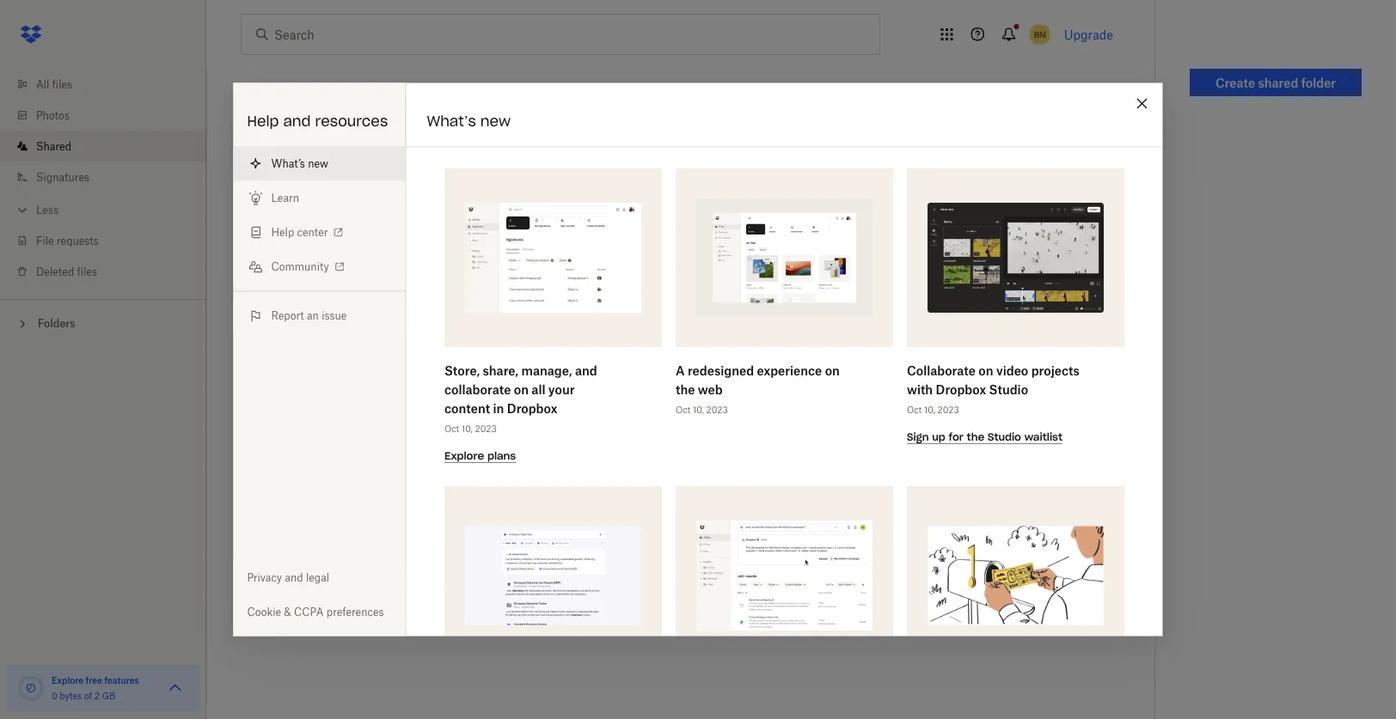 Task type: describe. For each thing, give the bounding box(es) containing it.
oct inside the store, share, manage, and collaborate on all your content in dropbox oct 10, 2023
[[444, 423, 459, 434]]

report an issue
[[271, 309, 347, 322]]

explore plans link
[[444, 447, 516, 463]]

recents link
[[242, 120, 284, 152]]

photos
[[36, 109, 70, 122]]

community
[[271, 260, 329, 273]]

cookie
[[247, 606, 281, 619]]

explore free features 0 bytes of 2 gb
[[52, 675, 139, 702]]

links
[[408, 131, 434, 144]]

an
[[307, 309, 319, 322]]

gb
[[102, 691, 115, 702]]

2023 inside a redesigned experience on the web oct 10, 2023
[[706, 404, 728, 415]]

10, inside "collaborate on video projects with dropbox studio oct 10, 2023"
[[924, 404, 935, 415]]

learn link
[[233, 181, 405, 215]]

recents
[[243, 131, 282, 144]]

projects
[[1031, 363, 1079, 377]]

tab list containing recents
[[242, 120, 1155, 155]]

folders link
[[304, 120, 342, 152]]

less image
[[14, 202, 31, 219]]

collaborate
[[907, 363, 975, 377]]

signatures
[[36, 171, 89, 184]]

report
[[271, 309, 304, 322]]

a
[[675, 363, 684, 377]]

files for deleted files
[[77, 265, 97, 278]]

experience
[[757, 363, 822, 377]]

ccpa
[[294, 606, 324, 619]]

privacy and legal link
[[233, 561, 405, 595]]

learn
[[271, 192, 299, 205]]

what's new button
[[233, 147, 405, 181]]

help for help center
[[271, 226, 294, 239]]

explore for explore free features 0 bytes of 2 gb
[[52, 675, 84, 686]]

deleted files link
[[14, 256, 206, 287]]

content
[[444, 401, 490, 415]]

resources
[[315, 113, 388, 130]]

all files
[[36, 78, 72, 91]]

shared
[[1258, 75, 1298, 90]]

collaborate on video projects with dropbox studio oct 10, 2023
[[907, 363, 1079, 415]]

legal
[[306, 572, 329, 585]]

here.
[[834, 243, 871, 261]]

shared inside list item
[[36, 140, 71, 153]]

privacy
[[247, 572, 282, 585]]

community link
[[233, 250, 405, 284]]

0 vertical spatial what's
[[427, 113, 476, 130]]

list containing all files
[[0, 58, 206, 299]]

10, inside the store, share, manage, and collaborate on all your content in dropbox oct 10, 2023
[[461, 423, 472, 434]]

file requests
[[36, 234, 99, 247]]

create
[[1216, 75, 1255, 90]]

your
[[548, 382, 574, 396]]

for
[[948, 430, 963, 444]]

signatures,
[[648, 243, 727, 261]]

when you request signatures, they'll appear here.
[[512, 243, 871, 261]]

create shared folder
[[1216, 75, 1336, 90]]

explore plans
[[444, 449, 516, 463]]

upgrade
[[1064, 27, 1113, 42]]

explore for explore plans
[[444, 449, 484, 463]]

up
[[932, 430, 945, 444]]

features
[[104, 675, 139, 686]]

request
[[588, 243, 643, 261]]

report an issue link
[[233, 299, 405, 333]]

share,
[[482, 363, 518, 377]]

store,
[[444, 363, 479, 377]]

the entry point screen of dropbox sign image
[[465, 202, 641, 313]]

center
[[297, 226, 328, 239]]

progress
[[771, 208, 859, 232]]

folders button
[[0, 310, 206, 336]]

files
[[363, 131, 386, 144]]

and inside the store, share, manage, and collaborate on all your content in dropbox oct 10, 2023
[[575, 363, 597, 377]]

links link
[[408, 120, 435, 152]]

video
[[996, 363, 1028, 377]]

dash answer screen image
[[465, 526, 641, 625]]

help center link
[[233, 215, 405, 250]]

a redesigned experience on the web oct 10, 2023
[[675, 363, 839, 415]]

preferences
[[327, 606, 384, 619]]

redesigned
[[687, 363, 754, 377]]

files for all files
[[52, 78, 72, 91]]

appear
[[778, 243, 829, 261]]

on inside a redesigned experience on the web oct 10, 2023
[[825, 363, 839, 377]]

the inside sign up for the studio waitlist link
[[966, 430, 984, 444]]

file
[[36, 234, 54, 247]]

plans
[[487, 449, 516, 463]]

signatures link
[[14, 162, 206, 193]]

you
[[557, 243, 583, 261]]

cookie & ccpa preferences
[[247, 606, 384, 619]]

collaborate
[[444, 382, 511, 396]]

1 horizontal spatial what's new
[[427, 113, 511, 130]]

2
[[94, 691, 100, 702]]

issue
[[322, 309, 347, 322]]



Task type: vqa. For each thing, say whether or not it's contained in the screenshot.
basic
no



Task type: locate. For each thing, give the bounding box(es) containing it.
2023 inside "collaborate on video projects with dropbox studio oct 10, 2023"
[[937, 404, 959, 415]]

no signature requests in progress
[[524, 208, 859, 232]]

all
[[531, 382, 545, 396]]

1 vertical spatial studio
[[987, 430, 1021, 444]]

files inside all files link
[[52, 78, 72, 91]]

1 vertical spatial shared
[[36, 140, 71, 153]]

shared
[[242, 83, 312, 107], [36, 140, 71, 153]]

deleted files
[[36, 265, 97, 278]]

the
[[675, 382, 695, 396], [966, 430, 984, 444]]

0 horizontal spatial what's new
[[271, 157, 328, 170]]

help
[[247, 113, 279, 130], [271, 226, 294, 239]]

signature
[[556, 208, 648, 232]]

studio down video
[[989, 382, 1028, 396]]

0 horizontal spatial explore
[[52, 675, 84, 686]]

photos link
[[14, 100, 206, 131]]

shared link
[[14, 131, 206, 162]]

sign up for the studio waitlist link
[[907, 429, 1062, 444]]

new
[[480, 113, 511, 130], [308, 157, 328, 170]]

cookie & ccpa preferences button
[[233, 595, 405, 630]]

manage,
[[521, 363, 572, 377]]

help and resources dialog
[[233, 83, 1163, 720]]

new right links link
[[480, 113, 511, 130]]

folders down help and resources
[[305, 131, 341, 144]]

in inside the store, share, manage, and collaborate on all your content in dropbox oct 10, 2023
[[493, 401, 504, 415]]

on inside "collaborate on video projects with dropbox studio oct 10, 2023"
[[978, 363, 993, 377]]

all files link
[[14, 69, 206, 100]]

1 horizontal spatial in
[[748, 208, 765, 232]]

dropbox down collaborate
[[935, 382, 986, 396]]

0 vertical spatial folders
[[305, 131, 341, 144]]

and right manage,
[[575, 363, 597, 377]]

1 horizontal spatial explore
[[444, 449, 484, 463]]

illustration of an empty shelf image
[[562, 358, 820, 616]]

on right experience
[[825, 363, 839, 377]]

on left all
[[513, 382, 528, 396]]

and for legal
[[285, 572, 303, 585]]

0 horizontal spatial oct
[[444, 423, 459, 434]]

0 vertical spatial studio
[[989, 382, 1028, 396]]

when
[[512, 243, 553, 261]]

10, down with
[[924, 404, 935, 415]]

upgrade link
[[1064, 27, 1113, 42]]

0 vertical spatial new
[[480, 113, 511, 130]]

1 vertical spatial folders
[[38, 317, 75, 330]]

with
[[907, 382, 933, 396]]

files right "deleted"
[[77, 265, 97, 278]]

bytes
[[60, 691, 82, 702]]

dropbox inside the store, share, manage, and collaborate on all your content in dropbox oct 10, 2023
[[507, 401, 557, 415]]

oct down content
[[444, 423, 459, 434]]

0 horizontal spatial folders
[[38, 317, 75, 330]]

1 vertical spatial explore
[[52, 675, 84, 686]]

help up recents
[[247, 113, 279, 130]]

what's new inside button
[[271, 157, 328, 170]]

oct down a
[[675, 404, 690, 415]]

1 horizontal spatial new
[[480, 113, 511, 130]]

2023 inside the store, share, manage, and collaborate on all your content in dropbox oct 10, 2023
[[475, 423, 496, 434]]

what's up learn
[[271, 157, 305, 170]]

web
[[697, 382, 722, 396]]

0 vertical spatial requests
[[654, 208, 742, 232]]

dropbox down all
[[507, 401, 557, 415]]

2 horizontal spatial 10,
[[924, 404, 935, 415]]

requests inside list
[[57, 234, 99, 247]]

file requests link
[[14, 225, 206, 256]]

waitlist
[[1024, 430, 1062, 444]]

1 horizontal spatial on
[[825, 363, 839, 377]]

0
[[52, 691, 57, 702]]

dropbox inside "collaborate on video projects with dropbox studio oct 10, 2023"
[[935, 382, 986, 396]]

2 horizontal spatial oct
[[907, 404, 921, 415]]

oct inside "collaborate on video projects with dropbox studio oct 10, 2023"
[[907, 404, 921, 415]]

2 horizontal spatial 2023
[[937, 404, 959, 415]]

new inside button
[[308, 157, 328, 170]]

2023 down web
[[706, 404, 728, 415]]

1 horizontal spatial files
[[77, 265, 97, 278]]

the down a
[[675, 382, 695, 396]]

1 vertical spatial files
[[77, 265, 97, 278]]

help and resources
[[247, 113, 388, 130]]

10, inside a redesigned experience on the web oct 10, 2023
[[692, 404, 704, 415]]

0 vertical spatial dropbox
[[935, 382, 986, 396]]

the inside a redesigned experience on the web oct 10, 2023
[[675, 382, 695, 396]]

studio
[[989, 382, 1028, 396], [987, 430, 1021, 444]]

0 horizontal spatial 10,
[[461, 423, 472, 434]]

oct down with
[[907, 404, 921, 415]]

on inside the store, share, manage, and collaborate on all your content in dropbox oct 10, 2023
[[513, 382, 528, 396]]

1 horizontal spatial dropbox
[[935, 382, 986, 396]]

0 vertical spatial what's new
[[427, 113, 511, 130]]

dropbox
[[935, 382, 986, 396], [507, 401, 557, 415]]

folders inside button
[[38, 317, 75, 330]]

explore inside explore plans link
[[444, 449, 484, 463]]

0 vertical spatial shared
[[242, 83, 312, 107]]

help for help and resources
[[247, 113, 279, 130]]

0 horizontal spatial in
[[493, 401, 504, 415]]

someone looking at a paper coupon image
[[927, 526, 1103, 625]]

0 horizontal spatial the
[[675, 382, 695, 396]]

2023 up for
[[937, 404, 959, 415]]

and for resources
[[283, 113, 311, 130]]

1 vertical spatial the
[[966, 430, 984, 444]]

folders down "deleted"
[[38, 317, 75, 330]]

deleted
[[36, 265, 74, 278]]

1 vertical spatial what's
[[271, 157, 305, 170]]

less
[[36, 203, 58, 216]]

all
[[36, 78, 49, 91]]

shared list item
[[0, 131, 206, 162]]

no
[[524, 208, 550, 232]]

0 horizontal spatial dropbox
[[507, 401, 557, 415]]

with dropbox studio, users can collaborate on video projects image
[[927, 202, 1103, 313]]

what's inside button
[[271, 157, 305, 170]]

0 vertical spatial and
[[283, 113, 311, 130]]

1 vertical spatial new
[[308, 157, 328, 170]]

help center
[[271, 226, 328, 239]]

explore left plans
[[444, 449, 484, 463]]

1 vertical spatial and
[[575, 363, 597, 377]]

1 vertical spatial in
[[493, 401, 504, 415]]

0 horizontal spatial shared
[[36, 140, 71, 153]]

folders
[[305, 131, 341, 144], [38, 317, 75, 330]]

explore up bytes
[[52, 675, 84, 686]]

10,
[[692, 404, 704, 415], [924, 404, 935, 415], [461, 423, 472, 434]]

create shared folder button
[[1190, 69, 1362, 96]]

and
[[283, 113, 311, 130], [575, 363, 597, 377], [285, 572, 303, 585]]

files
[[52, 78, 72, 91], [77, 265, 97, 278]]

tab list
[[242, 120, 1155, 155]]

1 horizontal spatial folders
[[305, 131, 341, 144]]

on left video
[[978, 363, 993, 377]]

2 horizontal spatial on
[[978, 363, 993, 377]]

1 horizontal spatial 2023
[[706, 404, 728, 415]]

what's new
[[427, 113, 511, 130], [271, 157, 328, 170]]

help left center
[[271, 226, 294, 239]]

what's new down folders link in the top left of the page
[[271, 157, 328, 170]]

1 horizontal spatial the
[[966, 430, 984, 444]]

0 vertical spatial help
[[247, 113, 279, 130]]

requests right file
[[57, 234, 99, 247]]

in down collaborate
[[493, 401, 504, 415]]

the all files section of dropbox image
[[696, 199, 872, 316]]

folder
[[1301, 75, 1336, 90]]

what's new up links
[[427, 113, 511, 130]]

1 horizontal spatial shared
[[242, 83, 312, 107]]

0 horizontal spatial files
[[52, 78, 72, 91]]

0 horizontal spatial what's
[[271, 157, 305, 170]]

free
[[86, 675, 102, 686]]

and up what's new button
[[283, 113, 311, 130]]

0 vertical spatial in
[[748, 208, 765, 232]]

they'll
[[731, 243, 773, 261]]

privacy and legal
[[247, 572, 329, 585]]

dropbox image
[[14, 17, 48, 52]]

explore inside the explore free features 0 bytes of 2 gb
[[52, 675, 84, 686]]

1 vertical spatial help
[[271, 226, 294, 239]]

studio left waitlist
[[987, 430, 1021, 444]]

0 vertical spatial the
[[675, 382, 695, 396]]

on
[[825, 363, 839, 377], [978, 363, 993, 377], [513, 382, 528, 396]]

files inside the deleted files link
[[77, 265, 97, 278]]

requests up when you request signatures, they'll appear here.
[[654, 208, 742, 232]]

shared up recents link
[[242, 83, 312, 107]]

0 horizontal spatial 2023
[[475, 423, 496, 434]]

studio inside "collaborate on video projects with dropbox studio oct 10, 2023"
[[989, 382, 1028, 396]]

10, down web
[[692, 404, 704, 415]]

store, share, manage, and collaborate on all your content in dropbox oct 10, 2023
[[444, 363, 597, 434]]

0 horizontal spatial requests
[[57, 234, 99, 247]]

0 vertical spatial files
[[52, 78, 72, 91]]

1 vertical spatial what's new
[[271, 157, 328, 170]]

1 horizontal spatial what's
[[427, 113, 476, 130]]

sign
[[907, 430, 929, 444]]

of
[[84, 691, 92, 702]]

files right 'all'
[[52, 78, 72, 91]]

list
[[0, 58, 206, 299]]

in
[[748, 208, 765, 232], [493, 401, 504, 415]]

what's up links
[[427, 113, 476, 130]]

&
[[284, 606, 291, 619]]

quota usage element
[[17, 675, 45, 702]]

1 vertical spatial requests
[[57, 234, 99, 247]]

requests
[[654, 208, 742, 232], [57, 234, 99, 247]]

2023 up explore plans link
[[475, 423, 496, 434]]

10, down content
[[461, 423, 472, 434]]

2 vertical spatial and
[[285, 572, 303, 585]]

1 horizontal spatial oct
[[675, 404, 690, 415]]

0 horizontal spatial on
[[513, 382, 528, 396]]

2023
[[706, 404, 728, 415], [937, 404, 959, 415], [475, 423, 496, 434]]

the right for
[[966, 430, 984, 444]]

files link
[[363, 120, 387, 152]]

oct inside a redesigned experience on the web oct 10, 2023
[[675, 404, 690, 415]]

0 vertical spatial explore
[[444, 449, 484, 463]]

1 horizontal spatial requests
[[654, 208, 742, 232]]

1 vertical spatial dropbox
[[507, 401, 557, 415]]

0 horizontal spatial new
[[308, 157, 328, 170]]

1 horizontal spatial 10,
[[692, 404, 704, 415]]

and left legal at the left of the page
[[285, 572, 303, 585]]

in up they'll
[[748, 208, 765, 232]]

shared down "photos"
[[36, 140, 71, 153]]

new down folders link in the top left of the page
[[308, 157, 328, 170]]

dropbox ai helps users search for files in their folders image
[[696, 521, 872, 631]]

sign up for the studio waitlist
[[907, 430, 1062, 444]]



